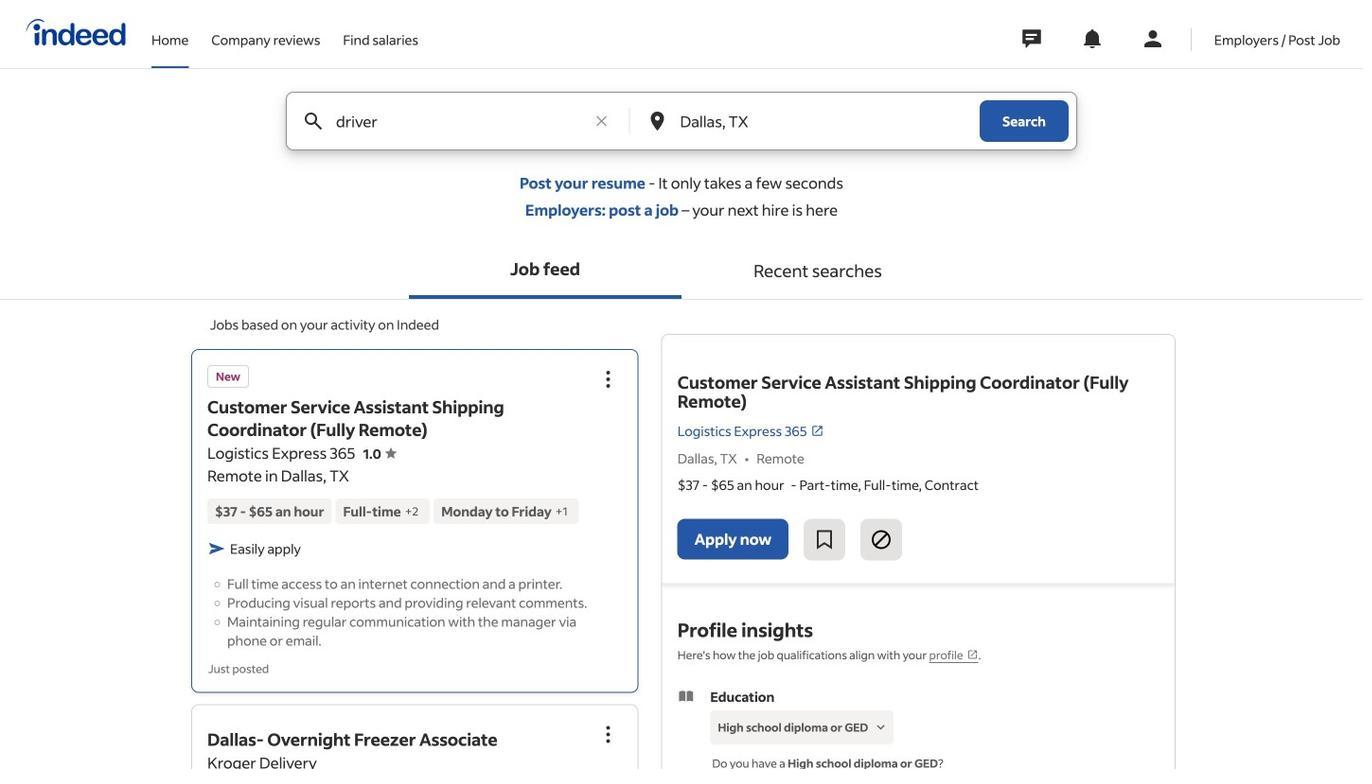 Task type: vqa. For each thing, say whether or not it's contained in the screenshot.
Not interested icon
yes



Task type: locate. For each thing, give the bounding box(es) containing it.
logistics express 365 (opens in a new tab) image
[[811, 425, 824, 438]]

tab list
[[0, 242, 1363, 300]]

job actions for dallas- overnight freezer associate is collapsed image
[[597, 724, 620, 747]]

job actions for customer service assistant shipping coordinator (fully remote) is collapsed image
[[597, 368, 620, 391]]

None search field
[[271, 92, 1093, 173]]

Edit location text field
[[676, 93, 942, 150]]

messages unread count 0 image
[[1019, 20, 1044, 58]]

clear what input image
[[592, 112, 611, 131]]

main content
[[0, 92, 1363, 770]]



Task type: describe. For each thing, give the bounding box(es) containing it.
search: Job title, keywords, or company text field
[[332, 93, 583, 150]]

profile (opens in a new window) image
[[967, 649, 979, 661]]

account image
[[1142, 27, 1164, 50]]

notifications unread count 0 image
[[1081, 27, 1104, 50]]

missing qualification image
[[872, 719, 889, 736]]

education group
[[678, 687, 1160, 770]]

1.0 out of five stars rating image
[[363, 445, 397, 462]]

not interested image
[[870, 529, 893, 551]]

save this job image
[[813, 529, 836, 551]]



